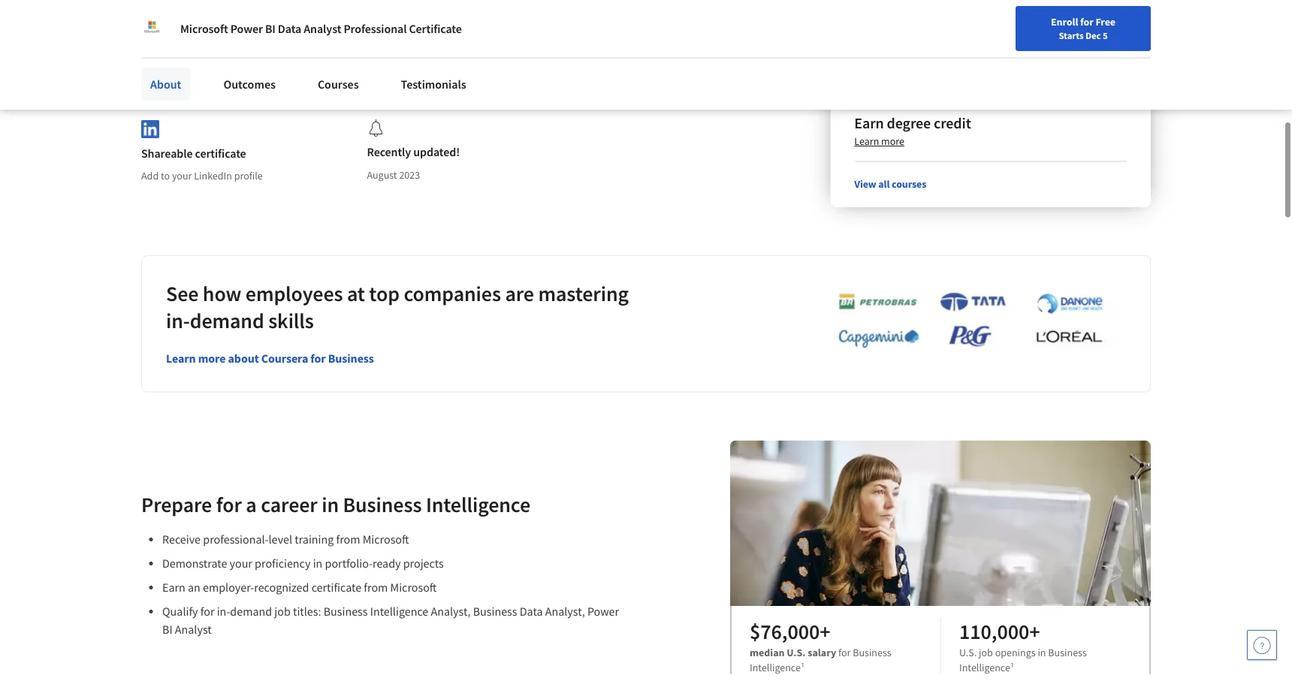 Task type: locate. For each thing, give the bounding box(es) containing it.
earn an employer-recognized certificate from microsoft
[[162, 580, 437, 595]]

u.s.
[[787, 646, 806, 660], [960, 646, 977, 660]]

5 right dec
[[1103, 29, 1108, 41]]

0 vertical spatial learn
[[855, 135, 880, 148]]

a left week
[[991, 33, 999, 52]]

data
[[278, 21, 302, 36], [520, 604, 543, 619]]

certificate down portfolio-
[[312, 580, 362, 595]]

learn inside earn degree credit learn more
[[855, 135, 880, 148]]

1 horizontal spatial your
[[230, 556, 252, 571]]

week
[[1002, 33, 1036, 52]]

1 vertical spatial from
[[364, 580, 388, 595]]

at left 10
[[917, 33, 930, 52]]

1 horizontal spatial u.s.
[[960, 646, 977, 660]]

analyst down qualify
[[175, 622, 212, 637]]

earn for degree
[[855, 114, 884, 133]]

a up professional-
[[246, 492, 257, 518]]

learn up view
[[855, 135, 880, 148]]

1 horizontal spatial earn
[[855, 114, 884, 133]]

power inside qualify for in-demand job titles: business intelligence analyst, business data analyst, power bi analyst
[[588, 604, 619, 619]]

0 vertical spatial to
[[188, 87, 201, 106]]

0 vertical spatial more
[[882, 135, 905, 148]]

for up professional-
[[216, 492, 242, 518]]

demand
[[190, 308, 264, 334], [230, 604, 272, 619]]

in down training
[[313, 556, 323, 571]]

learn left the about
[[166, 352, 196, 367]]

+ up "salary"
[[820, 619, 831, 645]]

training
[[295, 532, 334, 547]]

certificate
[[195, 146, 246, 161], [312, 580, 362, 595]]

a
[[991, 33, 999, 52], [246, 492, 257, 518]]

1 horizontal spatial to
[[188, 87, 201, 106]]

for
[[1081, 15, 1094, 29], [311, 352, 326, 367], [216, 492, 242, 518], [200, 604, 215, 619], [839, 646, 851, 660]]

1 u.s. from the left
[[787, 646, 806, 660]]

¹ down $76,000 + median u.s. salary
[[801, 661, 805, 675]]

microsoft right skills
[[180, 21, 228, 36]]

for for career
[[216, 492, 242, 518]]

titles:
[[293, 604, 321, 619]]

demonstrate your proficiency in portfolio-ready projects
[[162, 556, 444, 571]]

0 vertical spatial microsoft
[[180, 21, 228, 36]]

¹
[[801, 661, 805, 675], [1011, 661, 1015, 675]]

+ up openings
[[1030, 619, 1041, 645]]

business
[[328, 352, 374, 367], [343, 492, 422, 518], [324, 604, 368, 619], [473, 604, 517, 619], [853, 646, 892, 660], [1049, 646, 1087, 660]]

1 + from the left
[[820, 619, 831, 645]]

analyst
[[304, 21, 341, 36], [175, 622, 212, 637]]

u.s. down 110,000
[[960, 646, 977, 660]]

an
[[188, 580, 201, 595]]

earn inside earn degree credit learn more
[[855, 114, 884, 133]]

0 vertical spatial power
[[231, 21, 263, 36]]

your down professional-
[[230, 556, 252, 571]]

testimonials link
[[392, 68, 476, 101]]

+ for $76,000
[[820, 619, 831, 645]]

1 analyst, from the left
[[431, 604, 471, 619]]

1 vertical spatial earn
[[162, 580, 185, 595]]

in
[[322, 492, 339, 518], [313, 556, 323, 571], [1038, 646, 1047, 660]]

0 vertical spatial in-
[[166, 308, 190, 334]]

1 vertical spatial microsoft
[[363, 532, 409, 547]]

u.s. down $76,000
[[787, 646, 806, 660]]

more left the about
[[198, 352, 226, 367]]

0 horizontal spatial to
[[161, 169, 170, 183]]

in-
[[166, 308, 190, 334], [217, 604, 230, 619]]

0 vertical spatial your
[[172, 169, 192, 183]]

for right "salary"
[[839, 646, 851, 660]]

1 horizontal spatial in-
[[217, 604, 230, 619]]

0 horizontal spatial u.s.
[[787, 646, 806, 660]]

your
[[172, 169, 192, 183], [230, 556, 252, 571]]

+ inside 110,000 + u.s. job openings in business intelligence
[[1030, 619, 1041, 645]]

receive
[[162, 532, 201, 547]]

starts
[[1059, 29, 1084, 41]]

for up dec
[[1081, 15, 1094, 29]]

1 vertical spatial job
[[979, 646, 993, 660]]

0 horizontal spatial earn
[[162, 580, 185, 595]]

ready
[[373, 556, 401, 571]]

bi right the "gain"
[[265, 21, 276, 36]]

+ inside $76,000 + median u.s. salary
[[820, 619, 831, 645]]

for inside for business intelligence
[[839, 646, 851, 660]]

recently updated!
[[367, 145, 460, 160]]

0 vertical spatial in
[[322, 492, 339, 518]]

gain
[[217, 6, 244, 25]]

demand down employer-
[[230, 604, 272, 619]]

learn more link
[[855, 135, 905, 148]]

1 horizontal spatial from
[[364, 580, 388, 595]]

0 horizontal spatial job
[[275, 604, 291, 619]]

analyst inside qualify for in-demand job titles: business intelligence analyst, business data analyst, power bi analyst
[[175, 622, 212, 637]]

0 horizontal spatial in-
[[166, 308, 190, 334]]

for inside enroll for free starts dec 5
[[1081, 15, 1094, 29]]

bi
[[265, 21, 276, 36], [162, 622, 173, 637]]

are
[[505, 281, 534, 307]]

job
[[275, 604, 291, 619], [979, 646, 993, 660]]

¹ down openings
[[1011, 661, 1015, 675]]

0 horizontal spatial a
[[246, 492, 257, 518]]

business inside for business intelligence
[[853, 646, 892, 660]]

0 horizontal spatial analyst,
[[431, 604, 471, 619]]

None search field
[[214, 9, 575, 39]]

+
[[820, 619, 831, 645], [1030, 619, 1041, 645]]

prepare
[[141, 492, 212, 518]]

in- down employer-
[[217, 604, 230, 619]]

1 horizontal spatial certificate
[[312, 580, 362, 595]]

courses
[[318, 77, 359, 92]]

for business intelligence
[[750, 646, 892, 675]]

professional
[[344, 21, 407, 36]]

business inside 110,000 + u.s. job openings in business intelligence
[[1049, 646, 1087, 660]]

1 horizontal spatial 5
[[1103, 29, 1108, 41]]

1 horizontal spatial power
[[588, 604, 619, 619]]

to left know
[[188, 87, 201, 106]]

5
[[1103, 29, 1108, 41], [855, 33, 862, 52]]

0 horizontal spatial +
[[820, 619, 831, 645]]

2 vertical spatial in
[[1038, 646, 1047, 660]]

job inside qualify for in-demand job titles: business intelligence analyst, business data analyst, power bi analyst
[[275, 604, 291, 619]]

your down "shareable certificate"
[[172, 169, 192, 183]]

1 vertical spatial demand
[[230, 604, 272, 619]]

1 horizontal spatial +
[[1030, 619, 1041, 645]]

demonstrate
[[162, 556, 227, 571]]

microsoft image
[[141, 18, 162, 39]]

earn up learn more link
[[855, 114, 884, 133]]

certificate up linkedin
[[195, 146, 246, 161]]

in- inside see how employees at top companies are mastering in-demand skills
[[166, 308, 190, 334]]

median
[[750, 646, 785, 660]]

more
[[882, 135, 905, 148], [198, 352, 226, 367]]

degree
[[887, 114, 931, 133]]

linkedin
[[194, 169, 232, 183]]

1 horizontal spatial more
[[882, 135, 905, 148]]

0 horizontal spatial at
[[347, 281, 365, 307]]

in inside 110,000 + u.s. job openings in business intelligence
[[1038, 646, 1047, 660]]

in right openings
[[1038, 646, 1047, 660]]

1 vertical spatial your
[[230, 556, 252, 571]]

$76,000 + median u.s. salary
[[750, 619, 837, 660]]

more down degree
[[882, 135, 905, 148]]

0 horizontal spatial ¹
[[801, 661, 805, 675]]

2 + from the left
[[1030, 619, 1041, 645]]

about link
[[141, 68, 190, 101]]

1 vertical spatial data
[[520, 604, 543, 619]]

for right qualify
[[200, 604, 215, 619]]

0 horizontal spatial learn
[[166, 352, 196, 367]]

analyst,
[[431, 604, 471, 619], [545, 604, 585, 619]]

power
[[231, 21, 263, 36], [588, 604, 619, 619]]

courses
[[892, 178, 927, 191]]

microsoft
[[180, 21, 228, 36], [363, 532, 409, 547], [390, 580, 437, 595]]

intelligence
[[426, 492, 531, 518], [370, 604, 429, 619], [750, 661, 801, 675], [960, 661, 1011, 675]]

from down ready
[[364, 580, 388, 595]]

1 vertical spatial to
[[161, 169, 170, 183]]

earn
[[855, 114, 884, 133], [162, 580, 185, 595]]

0 horizontal spatial bi
[[162, 622, 173, 637]]

for right coursera
[[311, 352, 326, 367]]

job down 110,000
[[979, 646, 993, 660]]

1 horizontal spatial analyst,
[[545, 604, 585, 619]]

analyst left professional
[[304, 21, 341, 36]]

testimonials
[[401, 77, 467, 92]]

dec
[[1086, 29, 1101, 41]]

0 vertical spatial earn
[[855, 114, 884, 133]]

earn left the an
[[162, 580, 185, 595]]

1 vertical spatial bi
[[162, 622, 173, 637]]

intelligence inside for business intelligence
[[750, 661, 801, 675]]

1 horizontal spatial data
[[520, 604, 543, 619]]

1 horizontal spatial learn
[[855, 135, 880, 148]]

1 vertical spatial more
[[198, 352, 226, 367]]

august
[[367, 168, 397, 182]]

bi down qualify
[[162, 622, 173, 637]]

1 vertical spatial at
[[347, 281, 365, 307]]

1 vertical spatial in-
[[217, 604, 230, 619]]

to
[[188, 87, 201, 106], [161, 169, 170, 183]]

job inside 110,000 + u.s. job openings in business intelligence
[[979, 646, 993, 660]]

in up training
[[322, 492, 339, 518]]

0 horizontal spatial data
[[278, 21, 302, 36]]

0 vertical spatial demand
[[190, 308, 264, 334]]

microsoft down projects at the left bottom of the page
[[390, 580, 437, 595]]

at left top
[[347, 281, 365, 307]]

details to know
[[141, 87, 240, 106]]

for inside qualify for in-demand job titles: business intelligence analyst, business data analyst, power bi analyst
[[200, 604, 215, 619]]

1 horizontal spatial analyst
[[304, 21, 341, 36]]

from up portfolio-
[[336, 532, 360, 547]]

2 u.s. from the left
[[960, 646, 977, 660]]

0 horizontal spatial certificate
[[195, 146, 246, 161]]

0 vertical spatial at
[[917, 33, 930, 52]]

for for starts
[[1081, 15, 1094, 29]]

0 horizontal spatial analyst
[[175, 622, 212, 637]]

0 vertical spatial a
[[991, 33, 999, 52]]

salary
[[808, 646, 837, 660]]

view all courses
[[855, 178, 927, 191]]

to right add
[[161, 169, 170, 183]]

about
[[150, 77, 181, 92]]

1 horizontal spatial ¹
[[1011, 661, 1015, 675]]

microsoft up ready
[[363, 532, 409, 547]]

1 horizontal spatial bi
[[265, 21, 276, 36]]

0 vertical spatial from
[[336, 532, 360, 547]]

2 ¹ from the left
[[1011, 661, 1015, 675]]

job down 'recognized'
[[275, 604, 291, 619]]

for for demand
[[200, 604, 215, 619]]

1 ¹ from the left
[[801, 661, 805, 675]]

1 vertical spatial certificate
[[312, 580, 362, 595]]

u.s. inside 110,000 + u.s. job openings in business intelligence
[[960, 646, 977, 660]]

2023
[[399, 168, 420, 182]]

in- inside qualify for in-demand job titles: business intelligence analyst, business data analyst, power bi analyst
[[217, 604, 230, 619]]

at
[[917, 33, 930, 52], [347, 281, 365, 307]]

5 left "months"
[[855, 33, 862, 52]]

0 vertical spatial job
[[275, 604, 291, 619]]

1 vertical spatial power
[[588, 604, 619, 619]]

demand down how
[[190, 308, 264, 334]]

1 horizontal spatial job
[[979, 646, 993, 660]]

1 vertical spatial analyst
[[175, 622, 212, 637]]

in- down see
[[166, 308, 190, 334]]



Task type: describe. For each thing, give the bounding box(es) containing it.
+ for 110,000
[[1030, 619, 1041, 645]]

to for know
[[188, 87, 201, 106]]

portfolio-
[[325, 556, 373, 571]]

1 vertical spatial in
[[313, 556, 323, 571]]

learn more about coursera for business
[[166, 352, 374, 367]]

0 horizontal spatial more
[[198, 352, 226, 367]]

openings
[[996, 646, 1036, 660]]

earn for an
[[162, 580, 185, 595]]

learn more about coursera for business link
[[166, 352, 374, 367]]

110,000
[[960, 619, 1030, 645]]

view all courses link
[[855, 178, 927, 191]]

how
[[203, 281, 242, 307]]

data inside qualify for in-demand job titles: business intelligence analyst, business data analyst, power bi analyst
[[520, 604, 543, 619]]

enroll for free starts dec 5
[[1051, 15, 1116, 41]]

mastering
[[538, 281, 629, 307]]

$76,000
[[750, 619, 820, 645]]

coursera
[[261, 352, 308, 367]]

all
[[879, 178, 890, 191]]

august 2023
[[367, 168, 420, 182]]

0 horizontal spatial power
[[231, 21, 263, 36]]

companies
[[404, 281, 501, 307]]

view
[[855, 178, 877, 191]]

profile
[[234, 169, 263, 183]]

intelligence inside qualify for in-demand job titles: business intelligence analyst, business data analyst, power bi analyst
[[370, 604, 429, 619]]

certificate
[[409, 21, 462, 36]]

0 vertical spatial data
[[278, 21, 302, 36]]

microsoft power bi data analyst professional certificate
[[180, 21, 462, 36]]

professional-
[[203, 532, 269, 547]]

shareable
[[141, 146, 193, 161]]

more inside earn degree credit learn more
[[882, 135, 905, 148]]

0 horizontal spatial from
[[336, 532, 360, 547]]

0 horizontal spatial your
[[172, 169, 192, 183]]

updated!
[[414, 145, 460, 160]]

shareable certificate
[[141, 146, 246, 161]]

0 vertical spatial certificate
[[195, 146, 246, 161]]

1 vertical spatial learn
[[166, 352, 196, 367]]

demand inside see how employees at top companies are mastering in-demand skills
[[190, 308, 264, 334]]

skills you'll gain
[[141, 6, 244, 25]]

details
[[141, 87, 185, 106]]

see
[[166, 281, 199, 307]]

hours
[[951, 33, 988, 52]]

¹ for $76,000
[[801, 661, 805, 675]]

2 vertical spatial microsoft
[[390, 580, 437, 595]]

skills
[[141, 6, 175, 25]]

skills
[[268, 308, 314, 334]]

receive professional-level training from microsoft
[[162, 532, 409, 547]]

1 horizontal spatial a
[[991, 33, 999, 52]]

u.s. inside $76,000 + median u.s. salary
[[787, 646, 806, 660]]

qualify for in-demand job titles: business intelligence analyst, business data analyst, power bi analyst
[[162, 604, 619, 637]]

at inside see how employees at top companies are mastering in-demand skills
[[347, 281, 365, 307]]

free
[[1096, 15, 1116, 29]]

employer-
[[203, 580, 254, 595]]

5 inside enroll for free starts dec 5
[[1103, 29, 1108, 41]]

proficiency
[[255, 556, 311, 571]]

projects
[[403, 556, 444, 571]]

10
[[933, 33, 948, 52]]

you'll
[[178, 6, 214, 25]]

2 analyst, from the left
[[545, 604, 585, 619]]

coursera enterprise logos image
[[816, 292, 1117, 357]]

0 vertical spatial analyst
[[304, 21, 341, 36]]

earn degree credit learn more
[[855, 114, 972, 148]]

bi inside qualify for in-demand job titles: business intelligence analyst, business data analyst, power bi analyst
[[162, 622, 173, 637]]

outcomes link
[[215, 68, 285, 101]]

intelligence inside 110,000 + u.s. job openings in business intelligence
[[960, 661, 1011, 675]]

to for your
[[161, 169, 170, 183]]

¹ for 110,000
[[1011, 661, 1015, 675]]

level
[[269, 532, 292, 547]]

top
[[369, 281, 400, 307]]

prepare for a career in business intelligence
[[141, 492, 531, 518]]

add
[[141, 169, 159, 183]]

110,000 + u.s. job openings in business intelligence
[[960, 619, 1087, 675]]

5 months at 10 hours a week
[[855, 33, 1036, 52]]

credit
[[934, 114, 972, 133]]

add to your linkedin profile
[[141, 169, 263, 183]]

qualify
[[162, 604, 198, 619]]

months
[[865, 33, 915, 52]]

employees
[[246, 281, 343, 307]]

show notifications image
[[1090, 19, 1108, 37]]

courses link
[[309, 68, 368, 101]]

about
[[228, 352, 259, 367]]

enroll
[[1051, 15, 1079, 29]]

1 vertical spatial a
[[246, 492, 257, 518]]

career
[[261, 492, 318, 518]]

outcomes
[[224, 77, 276, 92]]

help center image
[[1254, 637, 1272, 655]]

english button
[[977, 0, 1068, 49]]

know
[[204, 87, 240, 106]]

0 horizontal spatial 5
[[855, 33, 862, 52]]

english
[[1004, 17, 1041, 32]]

recognized
[[254, 580, 309, 595]]

0 vertical spatial bi
[[265, 21, 276, 36]]

demand inside qualify for in-demand job titles: business intelligence analyst, business data analyst, power bi analyst
[[230, 604, 272, 619]]

1 horizontal spatial at
[[917, 33, 930, 52]]

recently
[[367, 145, 411, 160]]

see how employees at top companies are mastering in-demand skills
[[166, 281, 629, 334]]



Task type: vqa. For each thing, say whether or not it's contained in the screenshot.
students to the right
no



